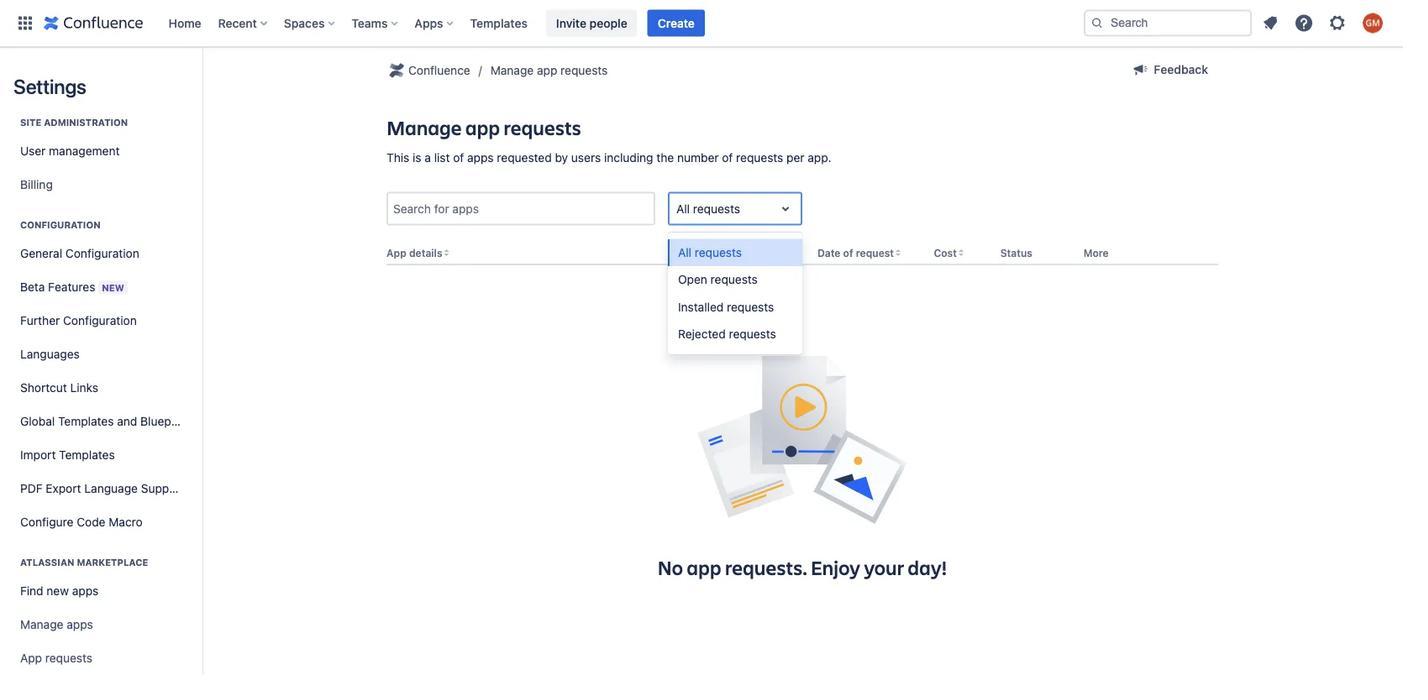 Task type: vqa. For each thing, say whether or not it's contained in the screenshot.
CONTINUOUS FEEDBACK (0) Button
no



Task type: locate. For each thing, give the bounding box(es) containing it.
manage app requests up the requested at the top left
[[387, 114, 582, 141]]

global templates and blueprints
[[20, 415, 195, 429]]

of
[[453, 151, 464, 165], [722, 151, 733, 165], [738, 247, 748, 259], [844, 247, 854, 259]]

site administration
[[20, 117, 128, 128]]

1 vertical spatial app
[[466, 114, 500, 141]]

site administration group
[[13, 99, 188, 207]]

this is a list of apps requested by users including the number of requests per app.
[[387, 151, 832, 165]]

app
[[387, 247, 407, 259], [20, 652, 42, 666]]

context icon image
[[387, 61, 407, 81], [387, 61, 407, 81]]

app for app requests
[[20, 652, 42, 666]]

2 horizontal spatial manage
[[491, 63, 534, 77]]

0 horizontal spatial manage
[[20, 618, 63, 632]]

teams button
[[347, 10, 405, 37]]

app inside atlassian marketplace group
[[20, 652, 42, 666]]

no app requests. enjoy your day!
[[658, 554, 948, 581]]

global
[[20, 415, 55, 429]]

billing
[[20, 178, 53, 192]]

2 vertical spatial manage
[[20, 618, 63, 632]]

apps right new on the left of the page
[[72, 585, 99, 598]]

global element
[[10, 0, 1081, 47]]

all up the open
[[678, 245, 692, 259]]

atlassian
[[20, 558, 74, 569]]

atlassian marketplace
[[20, 558, 148, 569]]

manage app requests down global element
[[491, 63, 608, 77]]

configuration up new
[[66, 247, 139, 261]]

manage up a
[[387, 114, 462, 141]]

templates
[[470, 16, 528, 30], [58, 415, 114, 429], [59, 448, 115, 462]]

teams
[[352, 16, 388, 30]]

banner
[[0, 0, 1404, 47]]

configuration group
[[13, 202, 195, 545]]

of right list
[[453, 151, 464, 165]]

0 vertical spatial apps
[[467, 151, 494, 165]]

1 vertical spatial configuration
[[66, 247, 139, 261]]

banner containing home
[[0, 0, 1404, 47]]

2 vertical spatial apps
[[67, 618, 93, 632]]

0 vertical spatial app
[[387, 247, 407, 259]]

shortcut links
[[20, 381, 98, 395]]

global templates and blueprints link
[[13, 405, 195, 439]]

0 vertical spatial manage app requests
[[491, 63, 608, 77]]

requests right no. at the top right
[[750, 247, 794, 259]]

links
[[70, 381, 98, 395]]

requested
[[497, 151, 552, 165]]

all down number
[[677, 202, 690, 216]]

1 vertical spatial templates
[[58, 415, 114, 429]]

home link
[[163, 10, 206, 37]]

templates up pdf export language support "link"
[[59, 448, 115, 462]]

settings icon image
[[1328, 13, 1348, 33]]

app up the requested at the top left
[[466, 114, 500, 141]]

None text field
[[677, 200, 680, 217]]

1 vertical spatial manage
[[387, 114, 462, 141]]

general configuration link
[[13, 237, 188, 271]]

requests left "per"
[[736, 151, 784, 165]]

including
[[604, 151, 654, 165]]

templates for import templates
[[59, 448, 115, 462]]

your profile and preferences image
[[1363, 13, 1384, 33]]

1 horizontal spatial app
[[537, 63, 558, 77]]

templates down links
[[58, 415, 114, 429]]

no
[[658, 554, 684, 581]]

rejected requests
[[678, 327, 776, 341]]

configure code macro link
[[13, 506, 188, 540]]

app details
[[387, 247, 443, 259]]

app requests
[[20, 652, 92, 666]]

manage inside atlassian marketplace group
[[20, 618, 63, 632]]

confluence link
[[387, 61, 470, 81]]

templates inside import templates link
[[59, 448, 115, 462]]

open
[[678, 273, 708, 287]]

appswitcher icon image
[[15, 13, 35, 33]]

more
[[1084, 247, 1109, 259]]

requests down installed requests
[[729, 327, 776, 341]]

all requests up no. at the top right
[[677, 202, 741, 216]]

confluence image
[[44, 13, 143, 33], [44, 13, 143, 33]]

0 vertical spatial templates
[[470, 16, 528, 30]]

of right no. at the top right
[[738, 247, 748, 259]]

templates for global templates and blueprints
[[58, 415, 114, 429]]

new
[[47, 585, 69, 598]]

marketplace
[[77, 558, 148, 569]]

apps right list
[[467, 151, 494, 165]]

pdf export language support
[[20, 482, 185, 496]]

find new apps
[[20, 585, 99, 598]]

0 vertical spatial manage
[[491, 63, 534, 77]]

0 vertical spatial configuration
[[20, 220, 101, 231]]

general
[[20, 247, 62, 261]]

is
[[413, 151, 422, 165]]

beta features new
[[20, 280, 124, 294]]

configuration
[[20, 220, 101, 231], [66, 247, 139, 261], [63, 314, 137, 328]]

all requests
[[677, 202, 741, 216], [678, 245, 742, 259]]

configuration up general
[[20, 220, 101, 231]]

status
[[1001, 247, 1033, 259]]

manage down find
[[20, 618, 63, 632]]

administration
[[44, 117, 128, 128]]

pdf
[[20, 482, 43, 496]]

templates inside global element
[[470, 16, 528, 30]]

day!
[[908, 554, 948, 581]]

requests down no. at the top right
[[711, 273, 758, 287]]

per
[[787, 151, 805, 165]]

requests down invite people button at the top left of page
[[561, 63, 608, 77]]

manage app requests link
[[491, 61, 608, 81]]

import templates link
[[13, 439, 188, 472]]

manage app requests
[[491, 63, 608, 77], [387, 114, 582, 141]]

app down manage apps
[[20, 652, 42, 666]]

requests down manage apps
[[45, 652, 92, 666]]

0 vertical spatial all
[[677, 202, 690, 216]]

configuration up languages link
[[63, 314, 137, 328]]

manage down the templates link
[[491, 63, 534, 77]]

0 horizontal spatial app
[[20, 652, 42, 666]]

shortcut
[[20, 381, 67, 395]]

2 horizontal spatial app
[[687, 554, 722, 581]]

templates right apps popup button
[[470, 16, 528, 30]]

1 horizontal spatial app
[[387, 247, 407, 259]]

invite people button
[[546, 10, 638, 37]]

apps
[[467, 151, 494, 165], [72, 585, 99, 598], [67, 618, 93, 632]]

2 vertical spatial configuration
[[63, 314, 137, 328]]

templates inside global templates and blueprints link
[[58, 415, 114, 429]]

blueprints
[[140, 415, 195, 429]]

2 vertical spatial templates
[[59, 448, 115, 462]]

the
[[657, 151, 674, 165]]

Search for requested apps field
[[388, 194, 654, 224]]

apps down find new apps
[[67, 618, 93, 632]]

manage
[[491, 63, 534, 77], [387, 114, 462, 141], [20, 618, 63, 632]]

all requests up open requests
[[678, 245, 742, 259]]

find
[[20, 585, 43, 598]]

app left details
[[387, 247, 407, 259]]

number
[[677, 151, 719, 165]]

manage apps link
[[13, 609, 188, 642]]

user management link
[[13, 134, 188, 168]]

import
[[20, 448, 56, 462]]

1 vertical spatial app
[[20, 652, 42, 666]]

app right no
[[687, 554, 722, 581]]

requests up open requests
[[695, 245, 742, 259]]

installed requests
[[678, 300, 774, 314]]

app down global element
[[537, 63, 558, 77]]

1 vertical spatial apps
[[72, 585, 99, 598]]



Task type: describe. For each thing, give the bounding box(es) containing it.
app requests link
[[13, 642, 188, 676]]

and
[[117, 415, 137, 429]]

1 vertical spatial all
[[678, 245, 692, 259]]

shortcut links link
[[13, 372, 188, 405]]

requests up no. at the top right
[[693, 202, 741, 216]]

details
[[409, 247, 443, 259]]

this
[[387, 151, 410, 165]]

2 vertical spatial app
[[687, 554, 722, 581]]

1 vertical spatial all requests
[[678, 245, 742, 259]]

configure
[[20, 516, 74, 530]]

configure code macro
[[20, 516, 143, 530]]

user management
[[20, 144, 120, 158]]

rejected
[[678, 327, 726, 341]]

features
[[48, 280, 95, 294]]

manage for manage apps link
[[20, 618, 63, 632]]

settings
[[13, 75, 86, 98]]

beta
[[20, 280, 45, 294]]

date of request
[[818, 247, 894, 259]]

date
[[818, 247, 841, 259]]

installed
[[678, 300, 724, 314]]

recent button
[[213, 10, 274, 37]]

billing link
[[13, 168, 188, 202]]

date of request button
[[818, 247, 894, 259]]

manage for manage app requests link in the top of the page
[[491, 63, 534, 77]]

feedback
[[1154, 63, 1209, 76]]

site
[[20, 117, 41, 128]]

0 horizontal spatial app
[[466, 114, 500, 141]]

home
[[169, 16, 201, 30]]

further configuration
[[20, 314, 137, 328]]

confluence
[[409, 63, 470, 77]]

open requests
[[678, 273, 758, 287]]

Search field
[[1084, 10, 1252, 37]]

pdf export language support link
[[13, 472, 188, 506]]

languages
[[20, 348, 80, 361]]

spaces button
[[279, 10, 342, 37]]

app details button
[[387, 247, 443, 259]]

requests.
[[725, 554, 808, 581]]

find new apps link
[[13, 575, 188, 609]]

cost
[[934, 247, 957, 259]]

general configuration
[[20, 247, 139, 261]]

open image
[[776, 199, 796, 219]]

templates link
[[465, 10, 533, 37]]

requests up rejected requests
[[727, 300, 774, 314]]

atlassian marketplace group
[[13, 540, 188, 676]]

list
[[434, 151, 450, 165]]

0 vertical spatial all requests
[[677, 202, 741, 216]]

search image
[[1091, 16, 1105, 30]]

apps
[[415, 16, 443, 30]]

a
[[425, 151, 431, 165]]

languages link
[[13, 338, 188, 372]]

manage apps
[[20, 618, 93, 632]]

spaces
[[284, 16, 325, 30]]

create link
[[648, 10, 705, 37]]

support
[[141, 482, 185, 496]]

create
[[658, 16, 695, 30]]

further configuration link
[[13, 304, 188, 338]]

configuration for further
[[63, 314, 137, 328]]

by
[[555, 151, 568, 165]]

export
[[46, 482, 81, 496]]

new
[[102, 282, 124, 293]]

users
[[572, 151, 601, 165]]

language
[[84, 482, 138, 496]]

no.
[[718, 247, 735, 259]]

your
[[864, 554, 905, 581]]

no. of requests
[[718, 247, 794, 259]]

request
[[856, 247, 894, 259]]

app for app details
[[387, 247, 407, 259]]

people
[[590, 16, 628, 30]]

invite
[[556, 16, 587, 30]]

management
[[49, 144, 120, 158]]

import templates
[[20, 448, 115, 462]]

requests inside atlassian marketplace group
[[45, 652, 92, 666]]

of right date
[[844, 247, 854, 259]]

1 horizontal spatial manage
[[387, 114, 462, 141]]

recent
[[218, 16, 257, 30]]

feedback button
[[1121, 56, 1219, 83]]

macro
[[109, 516, 143, 530]]

invite people
[[556, 16, 628, 30]]

1 vertical spatial manage app requests
[[387, 114, 582, 141]]

user
[[20, 144, 46, 158]]

code
[[77, 516, 106, 530]]

of right number
[[722, 151, 733, 165]]

help icon image
[[1294, 13, 1315, 33]]

enjoy
[[811, 554, 861, 581]]

collapse sidebar image
[[183, 55, 220, 89]]

configuration for general
[[66, 247, 139, 261]]

0 vertical spatial app
[[537, 63, 558, 77]]

app.
[[808, 151, 832, 165]]

requests up the requested at the top left
[[504, 114, 582, 141]]

apps button
[[410, 10, 460, 37]]

notification icon image
[[1261, 13, 1281, 33]]

no. of requests button
[[718, 247, 794, 259]]



